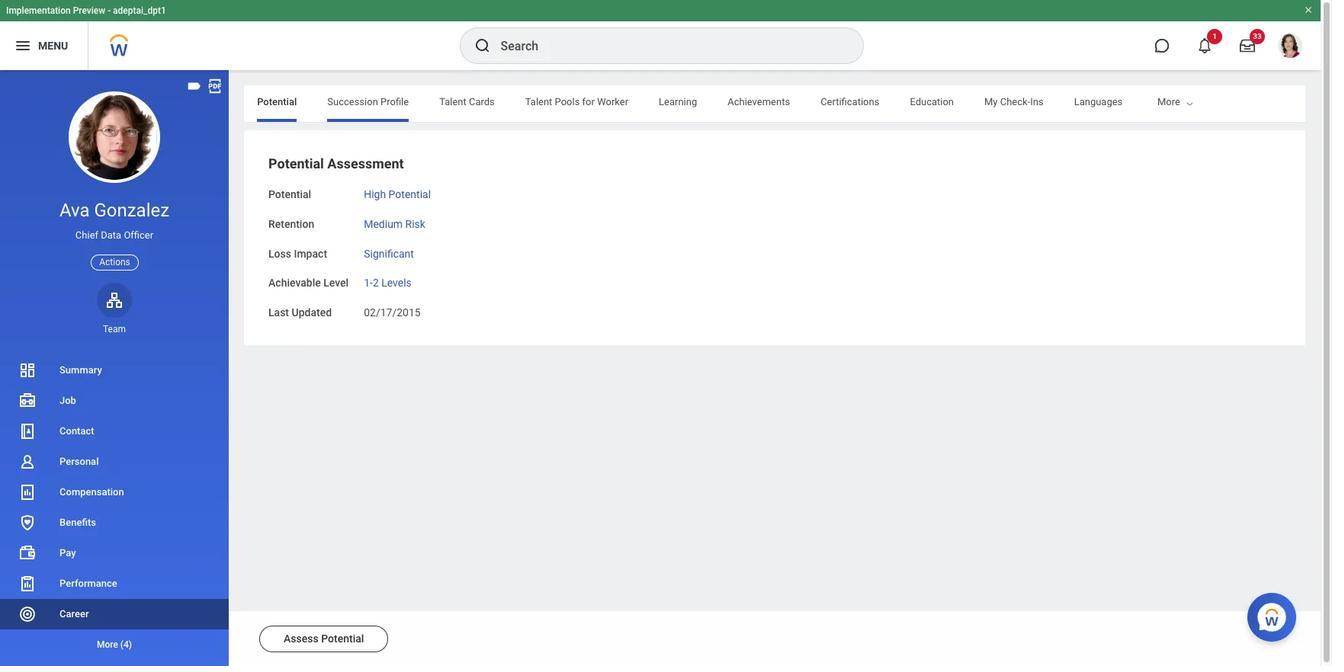 Task type: vqa. For each thing, say whether or not it's contained in the screenshot.


Task type: describe. For each thing, give the bounding box(es) containing it.
talent pools for worker
[[526, 96, 629, 108]]

level
[[324, 277, 349, 289]]

succession profile
[[328, 96, 409, 108]]

tag image
[[186, 78, 203, 95]]

notifications large image
[[1198, 38, 1213, 53]]

languages
[[1075, 96, 1123, 108]]

for
[[583, 96, 595, 108]]

more for more (4)
[[97, 640, 118, 651]]

loss
[[269, 248, 291, 260]]

pay
[[60, 548, 76, 559]]

education
[[910, 96, 954, 108]]

performance link
[[0, 569, 229, 600]]

compensation image
[[18, 484, 37, 502]]

potential assessment
[[269, 156, 404, 172]]

impact
[[294, 248, 327, 260]]

list containing summary
[[0, 356, 229, 661]]

assess potential
[[284, 633, 364, 645]]

benefits
[[60, 517, 96, 529]]

Search Workday  search field
[[501, 29, 832, 63]]

contact link
[[0, 417, 229, 447]]

worker
[[597, 96, 629, 108]]

33 button
[[1231, 29, 1266, 63]]

updated
[[292, 307, 332, 319]]

assess
[[284, 633, 319, 645]]

adeptai_dpt1
[[113, 5, 166, 16]]

talent for talent pools for worker
[[526, 96, 553, 108]]

search image
[[473, 37, 492, 55]]

medium risk link
[[364, 215, 426, 230]]

chief data officer
[[75, 230, 153, 241]]

more for more
[[1158, 96, 1181, 108]]

data
[[101, 230, 121, 241]]

personal
[[60, 456, 99, 468]]

gonzalez
[[94, 200, 169, 221]]

tab list containing potential
[[3, 85, 1293, 122]]

compensation link
[[0, 478, 229, 508]]

team link
[[97, 283, 132, 336]]

summary image
[[18, 362, 37, 380]]

potential inside tab list
[[257, 96, 297, 108]]

cards
[[469, 96, 495, 108]]

significant
[[364, 248, 414, 260]]

achievable level
[[269, 277, 349, 289]]

performance image
[[18, 575, 37, 594]]

1 button
[[1189, 29, 1223, 63]]

1-2 levels
[[364, 277, 412, 289]]

experience
[[1179, 96, 1227, 108]]

talent for talent cards
[[440, 96, 467, 108]]

work experience
[[1154, 96, 1227, 108]]

medium risk
[[364, 218, 426, 230]]

menu
[[38, 39, 68, 52]]

actions button
[[91, 254, 139, 271]]

chief
[[75, 230, 98, 241]]

team ava gonzalez element
[[97, 323, 132, 336]]

last updated element
[[364, 298, 421, 320]]

officer
[[124, 230, 153, 241]]

profile
[[381, 96, 409, 108]]

learning
[[659, 96, 697, 108]]

1-2 levels link
[[364, 274, 412, 289]]

assessment
[[328, 156, 404, 172]]

justify image
[[14, 37, 32, 55]]

inbox large image
[[1241, 38, 1256, 53]]

talent cards
[[440, 96, 495, 108]]

contact image
[[18, 423, 37, 441]]

achievable
[[269, 277, 321, 289]]

my check-ins
[[985, 96, 1044, 108]]

job image
[[18, 392, 37, 410]]

implementation
[[6, 5, 71, 16]]

pay image
[[18, 545, 37, 563]]

02/17/2015
[[364, 307, 421, 319]]

training
[[1258, 96, 1293, 108]]

summary
[[60, 365, 102, 376]]

menu banner
[[0, 0, 1321, 70]]

summary link
[[0, 356, 229, 386]]

navigation pane region
[[0, 70, 229, 667]]

my
[[985, 96, 998, 108]]

career
[[60, 609, 89, 620]]



Task type: locate. For each thing, give the bounding box(es) containing it.
risk
[[406, 218, 426, 230]]

pay link
[[0, 539, 229, 569]]

more (4)
[[97, 640, 132, 651]]

benefits image
[[18, 514, 37, 533]]

last updated
[[269, 307, 332, 319]]

actions
[[99, 257, 130, 267]]

ins
[[1031, 96, 1044, 108]]

loss impact
[[269, 248, 327, 260]]

-
[[108, 5, 111, 16]]

1 talent from the left
[[440, 96, 467, 108]]

2
[[373, 277, 379, 289]]

33
[[1254, 32, 1262, 40]]

job link
[[0, 386, 229, 417]]

tab list
[[3, 85, 1293, 122]]

1-
[[364, 277, 373, 289]]

achievements
[[728, 96, 790, 108]]

1 vertical spatial more
[[97, 640, 118, 651]]

check-
[[1001, 96, 1031, 108]]

more (4) button
[[0, 630, 229, 661]]

high
[[364, 188, 386, 201]]

more inside dropdown button
[[97, 640, 118, 651]]

certifications
[[821, 96, 880, 108]]

1 horizontal spatial more
[[1158, 96, 1181, 108]]

talent left pools
[[526, 96, 553, 108]]

view printable version (pdf) image
[[207, 78, 224, 95]]

personal image
[[18, 453, 37, 471]]

1 horizontal spatial talent
[[526, 96, 553, 108]]

menu button
[[0, 21, 88, 70]]

preview
[[73, 5, 105, 16]]

potential inside button
[[321, 633, 364, 645]]

potential
[[257, 96, 297, 108], [269, 156, 324, 172], [269, 188, 311, 201], [389, 188, 431, 201], [321, 633, 364, 645]]

significant link
[[364, 245, 414, 260]]

profile logan mcneil image
[[1279, 34, 1303, 61]]

ava
[[59, 200, 90, 221]]

high potential
[[364, 188, 431, 201]]

talent
[[440, 96, 467, 108], [526, 96, 553, 108]]

succession
[[328, 96, 378, 108]]

talent left the cards
[[440, 96, 467, 108]]

levels
[[382, 277, 412, 289]]

0 horizontal spatial more
[[97, 640, 118, 651]]

career link
[[0, 600, 229, 630]]

0 vertical spatial more
[[1158, 96, 1181, 108]]

team
[[103, 324, 126, 335]]

last
[[269, 307, 289, 319]]

ava gonzalez
[[59, 200, 169, 221]]

1
[[1213, 32, 1218, 40]]

list
[[0, 356, 229, 661]]

career image
[[18, 606, 37, 624]]

retention
[[269, 218, 314, 230]]

close environment banner image
[[1305, 5, 1314, 14]]

more (4) button
[[0, 636, 229, 655]]

assess potential button
[[259, 626, 389, 653]]

more
[[1158, 96, 1181, 108], [97, 640, 118, 651]]

(4)
[[120, 640, 132, 651]]

job
[[60, 395, 76, 407]]

work
[[1154, 96, 1176, 108]]

contact
[[60, 426, 94, 437]]

view team image
[[105, 291, 124, 310]]

medium
[[364, 218, 403, 230]]

pools
[[555, 96, 580, 108]]

implementation preview -   adeptai_dpt1
[[6, 5, 166, 16]]

high potential link
[[364, 185, 431, 201]]

0 horizontal spatial talent
[[440, 96, 467, 108]]

benefits link
[[0, 508, 229, 539]]

personal link
[[0, 447, 229, 478]]

compensation
[[60, 487, 124, 498]]

2 talent from the left
[[526, 96, 553, 108]]

performance
[[60, 578, 117, 590]]



